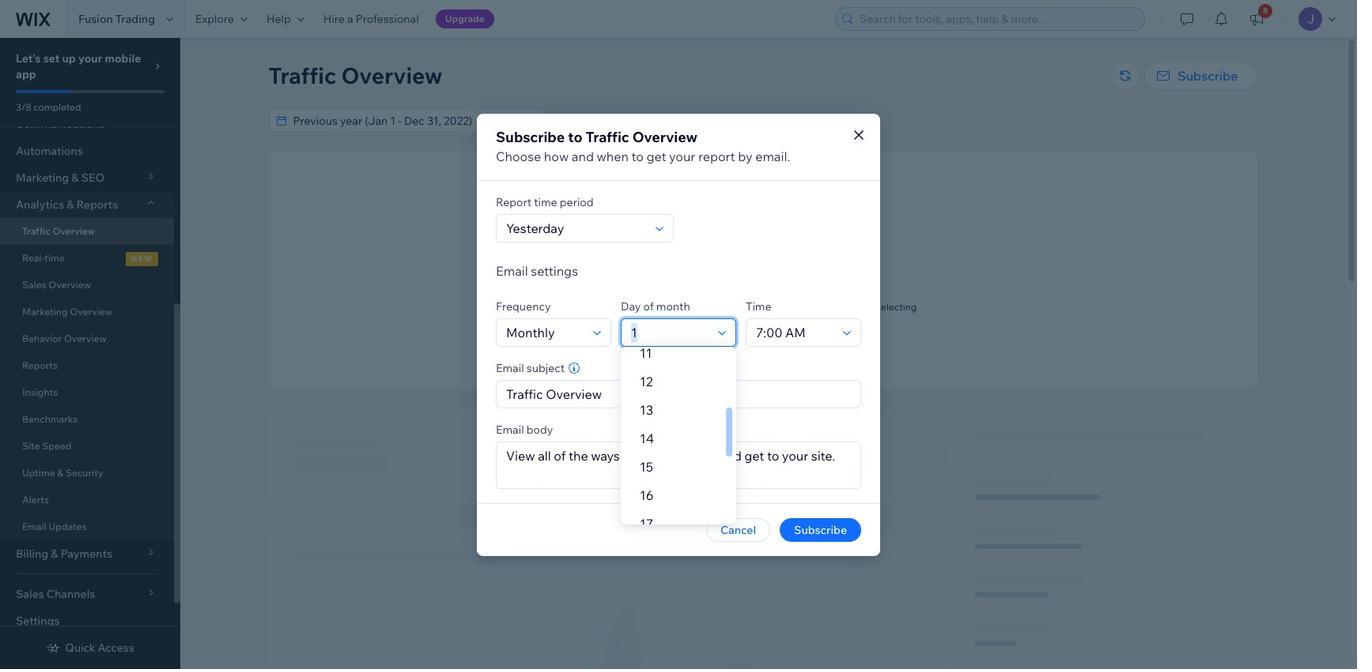 Task type: describe. For each thing, give the bounding box(es) containing it.
time for report
[[534, 195, 557, 209]]

let's set up your mobile app
[[16, 51, 141, 81]]

to for traffic
[[568, 128, 582, 146]]

professional
[[356, 12, 419, 26]]

choose
[[496, 148, 541, 164]]

upgrade
[[445, 13, 485, 25]]

updates
[[49, 521, 87, 533]]

by
[[738, 148, 753, 164]]

email.
[[755, 148, 790, 164]]

report
[[496, 195, 531, 209]]

2021)
[[780, 114, 808, 128]]

uptime
[[22, 467, 55, 479]]

trading
[[115, 12, 155, 26]]

17
[[640, 516, 653, 532]]

2 vertical spatial subscribe
[[794, 523, 847, 537]]

period.
[[776, 313, 808, 325]]

your inside not enough traffic looks like your site didn't have any traffic on those dates. try selecting another time period.
[[654, 301, 674, 313]]

any
[[745, 301, 760, 313]]

16
[[640, 488, 654, 504]]

to for previous
[[605, 114, 616, 128]]

Frequency field
[[501, 319, 588, 346]]

dates.
[[832, 301, 858, 313]]

mobile
[[105, 51, 141, 66]]

expert
[[786, 340, 814, 352]]

8
[[1263, 6, 1268, 16]]

list box containing 11
[[621, 339, 736, 539]]

overview down professional
[[341, 62, 442, 89]]

real-
[[22, 252, 45, 264]]

email updates link
[[0, 514, 174, 541]]

analytics & reports button
[[0, 191, 174, 218]]

fusion
[[78, 12, 113, 26]]

overview for "sales overview" link
[[48, 279, 91, 291]]

11
[[640, 346, 652, 361]]

hire for hire a professional
[[323, 12, 345, 26]]

app
[[16, 67, 36, 81]]

reports link
[[0, 353, 174, 380]]

those
[[804, 301, 829, 313]]

quick
[[65, 641, 95, 656]]

dec
[[741, 114, 761, 128]]

email updates
[[22, 521, 87, 533]]

a for professional
[[347, 12, 353, 26]]

& for uptime
[[57, 467, 63, 479]]

on
[[791, 301, 802, 313]]

previous
[[618, 114, 663, 128]]

uptime & security link
[[0, 460, 174, 487]]

traffic inside "subscribe to traffic overview choose how and when to get your report by email."
[[586, 128, 629, 146]]

sales overview
[[22, 279, 91, 291]]

behavior overview link
[[0, 326, 174, 353]]

1
[[727, 114, 732, 128]]

Report time period field
[[501, 215, 651, 242]]

site speed link
[[0, 433, 174, 460]]

looks
[[609, 301, 635, 313]]

your inside 'let's set up your mobile app'
[[78, 51, 102, 66]]

31,
[[764, 114, 778, 128]]

Email body text field
[[497, 442, 860, 488]]

-
[[735, 114, 738, 128]]

hire a professional
[[323, 12, 419, 26]]

1 horizontal spatial period
[[665, 114, 699, 128]]

benchmarks link
[[0, 407, 174, 433]]

new
[[131, 254, 153, 264]]

access
[[98, 641, 134, 656]]

cancel button
[[706, 518, 770, 542]]

site
[[22, 441, 40, 452]]

overview inside "subscribe to traffic overview choose how and when to get your report by email."
[[632, 128, 698, 146]]

compared to previous period (jan 1 - dec 31, 2021)
[[550, 114, 808, 128]]

email for email updates
[[22, 521, 47, 533]]

upgrade button
[[435, 9, 494, 28]]

marketing
[[739, 340, 784, 352]]

get
[[646, 148, 666, 164]]

not enough traffic looks like your site didn't have any traffic on those dates. try selecting another time period.
[[609, 282, 917, 325]]

analytics
[[16, 198, 64, 212]]

& for analytics
[[67, 198, 74, 212]]

traffic overview inside sidebar element
[[22, 225, 95, 237]]

have
[[722, 301, 743, 313]]

settings link
[[0, 608, 174, 635]]

site speed
[[22, 441, 71, 452]]

time inside not enough traffic looks like your site didn't have any traffic on those dates. try selecting another time period.
[[754, 313, 774, 325]]

insights
[[22, 387, 58, 399]]

subject
[[527, 361, 565, 375]]

report
[[698, 148, 735, 164]]



Task type: locate. For each thing, give the bounding box(es) containing it.
Search for tools, apps, help & more... field
[[855, 8, 1140, 30]]

time
[[746, 299, 772, 314]]

report time period
[[496, 195, 594, 209]]

0 vertical spatial a
[[347, 12, 353, 26]]

14
[[640, 431, 654, 447]]

page skeleton image
[[268, 413, 1257, 670]]

subscribe button
[[1144, 62, 1257, 90], [780, 518, 861, 542]]

0 vertical spatial traffic
[[268, 62, 336, 89]]

Time field
[[751, 319, 838, 346]]

email left subject
[[496, 361, 524, 375]]

hire inside "link"
[[711, 340, 730, 352]]

a for marketing
[[732, 340, 737, 352]]

traffic overview
[[268, 62, 442, 89], [22, 225, 95, 237]]

month
[[656, 299, 690, 314]]

to left get
[[631, 148, 644, 164]]

a
[[347, 12, 353, 26], [732, 340, 737, 352]]

traffic down analytics at the left of page
[[22, 225, 50, 237]]

0 vertical spatial your
[[78, 51, 102, 66]]

a left 'marketing'
[[732, 340, 737, 352]]

2 vertical spatial traffic
[[22, 225, 50, 237]]

0 vertical spatial hire
[[323, 12, 345, 26]]

and
[[572, 148, 594, 164]]

0 vertical spatial traffic
[[779, 282, 811, 297]]

1 horizontal spatial &
[[67, 198, 74, 212]]

1 horizontal spatial to
[[605, 114, 616, 128]]

help
[[266, 12, 291, 26]]

overview down analytics & reports
[[52, 225, 95, 237]]

subscribe
[[1178, 68, 1238, 84], [496, 128, 565, 146], [794, 523, 847, 537]]

time up sales overview
[[45, 252, 65, 264]]

your right get
[[669, 148, 695, 164]]

marketing
[[22, 306, 68, 318]]

didn't
[[694, 301, 719, 313]]

hire right help button in the left of the page
[[323, 12, 345, 26]]

hire a professional link
[[314, 0, 428, 38]]

behavior
[[22, 333, 62, 345]]

overview down marketing overview link
[[64, 333, 107, 345]]

real-time
[[22, 252, 65, 264]]

Email subject field
[[501, 381, 856, 408]]

13
[[640, 403, 653, 418]]

1 horizontal spatial subscribe button
[[1144, 62, 1257, 90]]

1 vertical spatial reports
[[22, 360, 58, 372]]

1 vertical spatial traffic
[[586, 128, 629, 146]]

(jan
[[701, 114, 724, 128]]

day of month
[[621, 299, 690, 314]]

0 vertical spatial subscribe button
[[1144, 62, 1257, 90]]

1 horizontal spatial reports
[[76, 198, 118, 212]]

0 horizontal spatial to
[[568, 128, 582, 146]]

overview for behavior overview link
[[64, 333, 107, 345]]

& inside dropdown button
[[67, 198, 74, 212]]

1 vertical spatial traffic overview
[[22, 225, 95, 237]]

hire a marketing expert
[[711, 340, 814, 352]]

1 vertical spatial period
[[560, 195, 594, 209]]

1 vertical spatial time
[[45, 252, 65, 264]]

email
[[496, 263, 528, 279], [496, 361, 524, 375], [496, 423, 524, 437], [22, 521, 47, 533]]

2 horizontal spatial subscribe
[[1178, 68, 1238, 84]]

alerts link
[[0, 487, 174, 514]]

completed
[[33, 101, 81, 113]]

0 vertical spatial traffic overview
[[268, 62, 442, 89]]

0 vertical spatial subscribe
[[1178, 68, 1238, 84]]

alerts
[[22, 494, 49, 506]]

selecting
[[876, 301, 917, 313]]

overview for marketing overview link
[[70, 306, 112, 318]]

let's
[[16, 51, 41, 66]]

3/8
[[16, 101, 31, 113]]

0 vertical spatial reports
[[76, 198, 118, 212]]

uptime & security
[[22, 467, 103, 479]]

try
[[861, 301, 874, 313]]

overview up marketing overview
[[48, 279, 91, 291]]

frequency
[[496, 299, 551, 314]]

time for real-
[[45, 252, 65, 264]]

1 horizontal spatial subscribe
[[794, 523, 847, 537]]

settings
[[531, 263, 578, 279]]

1 horizontal spatial a
[[732, 340, 737, 352]]

benchmarks
[[22, 414, 78, 425]]

email up frequency
[[496, 263, 528, 279]]

email down alerts
[[22, 521, 47, 533]]

Day of month field
[[626, 319, 713, 346]]

time right "report" on the left
[[534, 195, 557, 209]]

set
[[43, 51, 60, 66]]

1 vertical spatial &
[[57, 467, 63, 479]]

hire for hire a marketing expert
[[711, 340, 730, 352]]

email left body
[[496, 423, 524, 437]]

0 vertical spatial period
[[665, 114, 699, 128]]

1 horizontal spatial hire
[[711, 340, 730, 352]]

help button
[[257, 0, 314, 38]]

0 horizontal spatial hire
[[323, 12, 345, 26]]

your right the of
[[654, 301, 674, 313]]

0 horizontal spatial reports
[[22, 360, 58, 372]]

1 vertical spatial traffic
[[762, 301, 789, 313]]

security
[[66, 467, 103, 479]]

& right analytics at the left of page
[[67, 198, 74, 212]]

1 vertical spatial subscribe
[[496, 128, 565, 146]]

traffic up the 'when'
[[586, 128, 629, 146]]

site
[[676, 301, 692, 313]]

subscribe to traffic overview choose how and when to get your report by email.
[[496, 128, 790, 164]]

marketing overview
[[22, 306, 112, 318]]

period left the (jan
[[665, 114, 699, 128]]

0 horizontal spatial subscribe
[[496, 128, 565, 146]]

1 vertical spatial hire
[[711, 340, 730, 352]]

reports up insights
[[22, 360, 58, 372]]

reports inside dropdown button
[[76, 198, 118, 212]]

body
[[527, 423, 553, 437]]

when
[[597, 148, 629, 164]]

1 horizontal spatial traffic
[[268, 62, 336, 89]]

0 horizontal spatial period
[[560, 195, 594, 209]]

2 vertical spatial your
[[654, 301, 674, 313]]

how
[[544, 148, 569, 164]]

quick access
[[65, 641, 134, 656]]

a left professional
[[347, 12, 353, 26]]

email for email subject
[[496, 361, 524, 375]]

to left previous
[[605, 114, 616, 128]]

1 vertical spatial subscribe button
[[780, 518, 861, 542]]

None field
[[288, 110, 521, 132]]

& right the uptime
[[57, 467, 63, 479]]

overview for 'traffic overview' link on the left top of the page
[[52, 225, 95, 237]]

traffic overview down analytics & reports
[[22, 225, 95, 237]]

your right up
[[78, 51, 102, 66]]

cancel
[[720, 523, 756, 537]]

0 horizontal spatial time
[[45, 252, 65, 264]]

0 horizontal spatial &
[[57, 467, 63, 479]]

traffic left on
[[762, 301, 789, 313]]

speed
[[42, 441, 71, 452]]

traffic overview down hire a professional link
[[268, 62, 442, 89]]

explore
[[195, 12, 234, 26]]

0 horizontal spatial traffic
[[22, 225, 50, 237]]

period
[[665, 114, 699, 128], [560, 195, 594, 209]]

email inside sidebar element
[[22, 521, 47, 533]]

email for email body
[[496, 423, 524, 437]]

email body
[[496, 423, 553, 437]]

like
[[637, 301, 652, 313]]

traffic inside 'traffic overview' link
[[22, 225, 50, 237]]

email for email settings
[[496, 263, 528, 279]]

&
[[67, 198, 74, 212], [57, 467, 63, 479]]

your inside "subscribe to traffic overview choose how and when to get your report by email."
[[669, 148, 695, 164]]

of
[[643, 299, 654, 314]]

not
[[714, 282, 734, 297]]

sales
[[22, 279, 46, 291]]

time up hire a marketing expert
[[754, 313, 774, 325]]

2 horizontal spatial to
[[631, 148, 644, 164]]

2 horizontal spatial time
[[754, 313, 774, 325]]

hire down another
[[711, 340, 730, 352]]

list box
[[621, 339, 736, 539]]

0 horizontal spatial traffic overview
[[22, 225, 95, 237]]

1 horizontal spatial time
[[534, 195, 557, 209]]

analytics & reports
[[16, 198, 118, 212]]

0 horizontal spatial subscribe button
[[780, 518, 861, 542]]

0 horizontal spatial a
[[347, 12, 353, 26]]

period up report time period field
[[560, 195, 594, 209]]

marketing overview link
[[0, 299, 174, 326]]

1 vertical spatial a
[[732, 340, 737, 352]]

sidebar element
[[0, 0, 180, 670]]

overview down "sales overview" link
[[70, 306, 112, 318]]

sales overview link
[[0, 272, 174, 299]]

overview up get
[[632, 128, 698, 146]]

reports up 'traffic overview' link on the left top of the page
[[76, 198, 118, 212]]

1 vertical spatial your
[[669, 148, 695, 164]]

0 vertical spatial &
[[67, 198, 74, 212]]

0 vertical spatial time
[[534, 195, 557, 209]]

1 horizontal spatial traffic overview
[[268, 62, 442, 89]]

to up 'and'
[[568, 128, 582, 146]]

settings
[[16, 614, 60, 629]]

12
[[640, 374, 653, 390]]

compared
[[550, 114, 603, 128]]

enough
[[736, 282, 776, 297]]

email subject
[[496, 361, 565, 375]]

time
[[534, 195, 557, 209], [45, 252, 65, 264], [754, 313, 774, 325]]

automations
[[16, 144, 83, 158]]

hire a marketing expert link
[[711, 339, 814, 354]]

2 vertical spatial time
[[754, 313, 774, 325]]

2 horizontal spatial traffic
[[586, 128, 629, 146]]

15
[[640, 459, 653, 475]]

to
[[605, 114, 616, 128], [568, 128, 582, 146], [631, 148, 644, 164]]

your
[[78, 51, 102, 66], [669, 148, 695, 164], [654, 301, 674, 313]]

a inside "link"
[[732, 340, 737, 352]]

traffic down help button in the left of the page
[[268, 62, 336, 89]]

traffic overview link
[[0, 218, 174, 245]]

day
[[621, 299, 641, 314]]

time inside sidebar element
[[45, 252, 65, 264]]

8 button
[[1239, 0, 1274, 38]]

traffic up on
[[779, 282, 811, 297]]

fusion trading
[[78, 12, 155, 26]]

another
[[718, 313, 752, 325]]

overview
[[341, 62, 442, 89], [632, 128, 698, 146], [52, 225, 95, 237], [48, 279, 91, 291], [70, 306, 112, 318], [64, 333, 107, 345]]

email settings
[[496, 263, 578, 279]]

behavior overview
[[22, 333, 107, 345]]

subscribe inside "subscribe to traffic overview choose how and when to get your report by email."
[[496, 128, 565, 146]]



Task type: vqa. For each thing, say whether or not it's contained in the screenshot.
how on the left top of the page
yes



